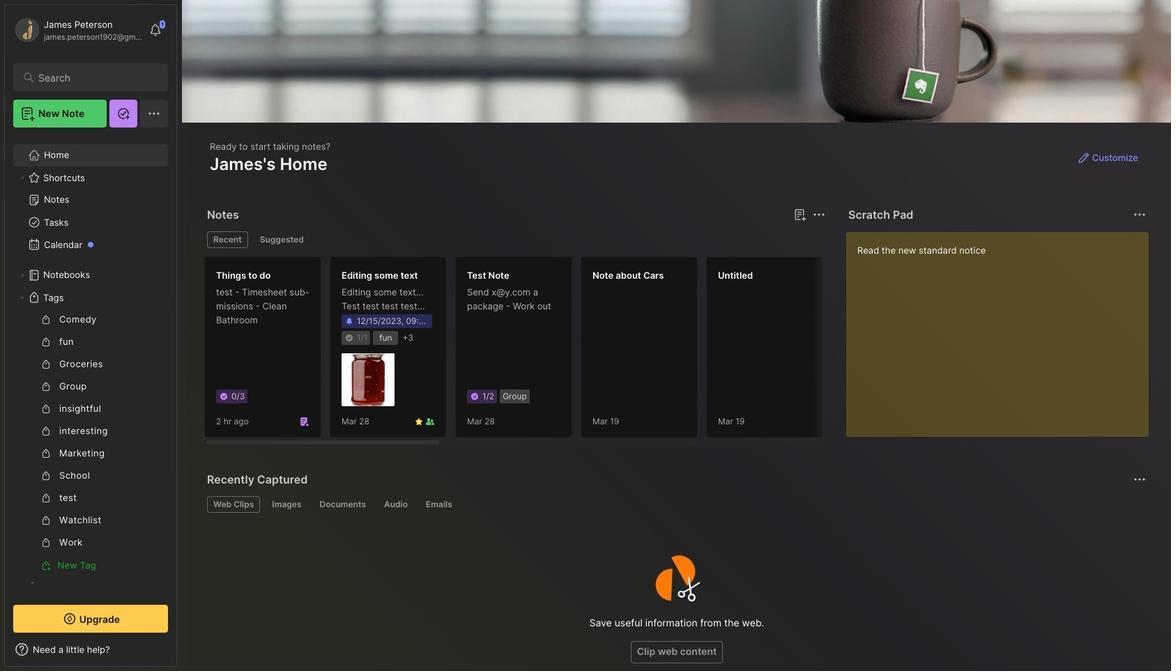 Task type: vqa. For each thing, say whether or not it's contained in the screenshot.
tab list
yes



Task type: locate. For each thing, give the bounding box(es) containing it.
group
[[13, 309, 160, 577]]

Search text field
[[38, 71, 156, 84]]

1 horizontal spatial more actions image
[[1132, 471, 1148, 488]]

0 horizontal spatial more actions image
[[811, 206, 828, 223]]

None search field
[[38, 69, 156, 86]]

more actions image
[[811, 206, 828, 223], [1132, 471, 1148, 488]]

Start writing… text field
[[858, 232, 1148, 426]]

tree
[[5, 136, 176, 630]]

1 vertical spatial tab list
[[207, 496, 1144, 513]]

More actions field
[[810, 205, 829, 225], [1130, 205, 1150, 225], [1130, 470, 1150, 490]]

0 vertical spatial more actions image
[[811, 206, 828, 223]]

tab list
[[207, 232, 824, 248], [207, 496, 1144, 513]]

row group
[[204, 257, 1171, 446]]

none search field inside main 'element'
[[38, 69, 156, 86]]

tab
[[207, 232, 248, 248], [254, 232, 310, 248], [207, 496, 260, 513], [266, 496, 308, 513], [313, 496, 372, 513], [378, 496, 414, 513], [420, 496, 459, 513]]

thumbnail image
[[342, 354, 395, 407]]

expand tags image
[[18, 294, 26, 302]]

1 vertical spatial more actions image
[[1132, 471, 1148, 488]]

0 vertical spatial tab list
[[207, 232, 824, 248]]

expand notebooks image
[[18, 271, 26, 280]]

1 tab list from the top
[[207, 232, 824, 248]]

click to collapse image
[[176, 646, 187, 662]]



Task type: describe. For each thing, give the bounding box(es) containing it.
tree inside main 'element'
[[5, 136, 176, 630]]

group inside main 'element'
[[13, 309, 160, 577]]

Account field
[[13, 16, 142, 44]]

more actions image
[[1132, 206, 1148, 223]]

main element
[[0, 0, 181, 672]]

WHAT'S NEW field
[[5, 639, 176, 661]]

2 tab list from the top
[[207, 496, 1144, 513]]



